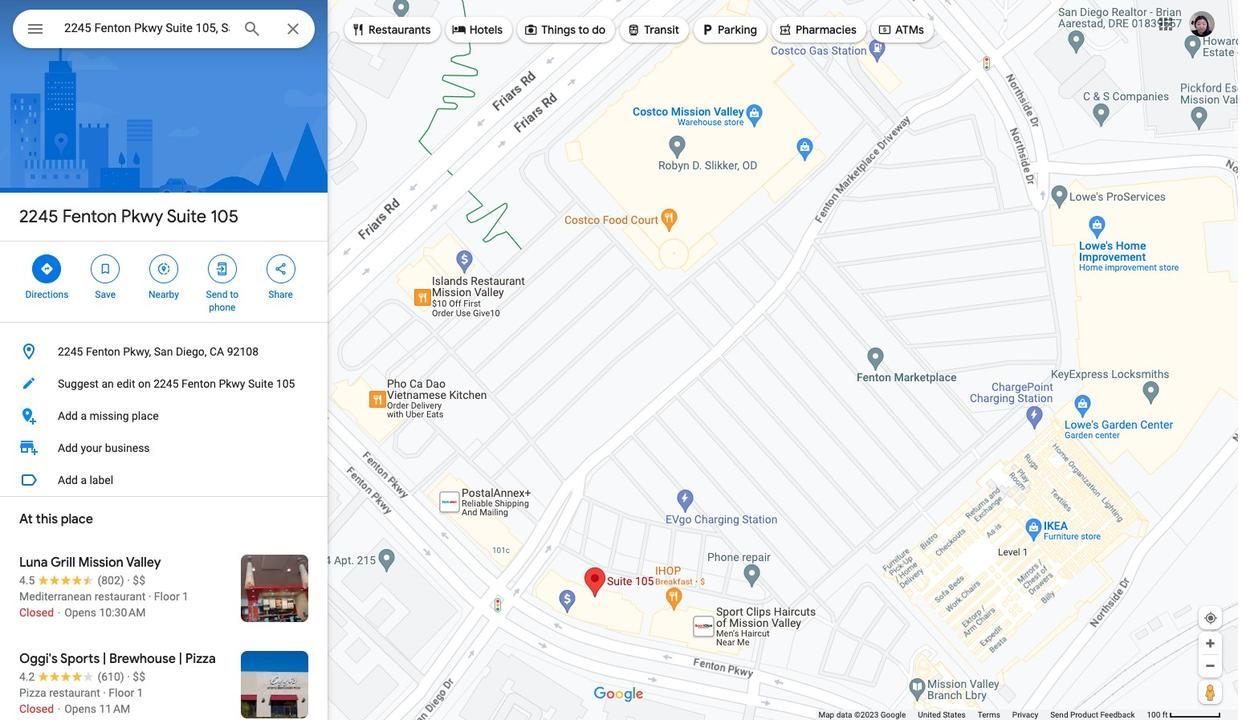 Task type: locate. For each thing, give the bounding box(es) containing it.
105
[[211, 206, 239, 228], [276, 378, 295, 390]]

send left product
[[1051, 711, 1069, 720]]

2 · $$ from the top
[[127, 671, 145, 684]]

san
[[154, 345, 173, 358]]

1 horizontal spatial suite
[[248, 378, 273, 390]]

1 vertical spatial a
[[81, 474, 87, 487]]

0 vertical spatial fenton
[[62, 206, 117, 228]]

footer containing map data ©2023 google
[[819, 710, 1148, 721]]

to left do at the top of page
[[579, 22, 590, 37]]

1 vertical spatial 1
[[137, 687, 143, 700]]

1 vertical spatial pizza
[[19, 687, 46, 700]]

floor
[[154, 590, 180, 603], [109, 687, 134, 700]]

$$ down "brewhouse"
[[133, 671, 145, 684]]

(610)
[[98, 671, 124, 684]]

 transit
[[627, 21, 680, 39]]

2245 right on
[[154, 378, 179, 390]]

restaurant down 4.2 stars 610 reviews image at the left bottom of page
[[49, 687, 100, 700]]

a left missing
[[81, 410, 87, 423]]

a left the label
[[81, 474, 87, 487]]

pizza down 4.2
[[19, 687, 46, 700]]

1 horizontal spatial pkwy
[[219, 378, 245, 390]]

add left your
[[58, 442, 78, 455]]

· $$ down "brewhouse"
[[127, 671, 145, 684]]

0 vertical spatial send
[[206, 289, 228, 300]]


[[351, 21, 366, 39]]


[[40, 260, 54, 278]]

2245 fenton pkwy suite 105 main content
[[0, 0, 328, 721]]

add inside "link"
[[58, 442, 78, 455]]

suite down 92108
[[248, 378, 273, 390]]

1 vertical spatial 105
[[276, 378, 295, 390]]

grill
[[51, 555, 75, 571]]

1
[[182, 590, 189, 603], [137, 687, 143, 700]]

1 horizontal spatial send
[[1051, 711, 1069, 720]]

mediterranean restaurant · floor 1 closed ⋅ opens 10:30 am
[[19, 590, 189, 619]]

send up phone
[[206, 289, 228, 300]]

·
[[127, 574, 130, 587], [148, 590, 151, 603], [127, 671, 130, 684], [103, 687, 106, 700]]

1 · $$ from the top
[[127, 574, 145, 587]]

1 vertical spatial $$
[[133, 671, 145, 684]]

2 add from the top
[[58, 442, 78, 455]]

1 horizontal spatial 105
[[276, 378, 295, 390]]

· down (610)
[[103, 687, 106, 700]]

footer
[[819, 710, 1148, 721]]

floor inside mediterranean restaurant · floor 1 closed ⋅ opens 10:30 am
[[154, 590, 180, 603]]

 atms
[[878, 21, 925, 39]]

0 vertical spatial opens
[[64, 607, 96, 619]]

1 vertical spatial opens
[[64, 703, 96, 716]]

add left the label
[[58, 474, 78, 487]]

· $$ for valley
[[127, 574, 145, 587]]

map
[[819, 711, 835, 720]]

1 horizontal spatial 1
[[182, 590, 189, 603]]

⋅ down layers
[[57, 703, 62, 716]]

opens down 4.2 stars 610 reviews image at the left bottom of page
[[64, 703, 96, 716]]

0 horizontal spatial to
[[230, 289, 239, 300]]

10:30 am
[[99, 607, 146, 619]]

0 vertical spatial $$
[[133, 574, 145, 587]]

atms
[[896, 22, 925, 37]]

· $$ down "valley" at the left bottom of the page
[[127, 574, 145, 587]]

none field inside 2245 fenton pkwy suite 105, san diego, ca 92108 field
[[64, 18, 230, 38]]

0 vertical spatial · $$
[[127, 574, 145, 587]]

0 vertical spatial ⋅
[[57, 607, 62, 619]]

1 vertical spatial to
[[230, 289, 239, 300]]

send
[[206, 289, 228, 300], [1051, 711, 1069, 720]]

floor up the 11 am
[[109, 687, 134, 700]]

1 for brewhouse
[[137, 687, 143, 700]]

footer inside the google maps element
[[819, 710, 1148, 721]]

0 vertical spatial floor
[[154, 590, 180, 603]]

pkwy
[[121, 206, 163, 228], [219, 378, 245, 390]]

1 add from the top
[[58, 410, 78, 423]]

privacy button
[[1013, 710, 1039, 721]]

sports
[[60, 652, 100, 668]]

suggest an edit on 2245 fenton pkwy suite 105
[[58, 378, 295, 390]]

1 vertical spatial ⋅
[[57, 703, 62, 716]]

restaurant for |
[[49, 687, 100, 700]]

things
[[542, 22, 576, 37]]

restaurant inside pizza restaurant · floor 1 closed ⋅ opens 11 am
[[49, 687, 100, 700]]

closed inside mediterranean restaurant · floor 1 closed ⋅ opens 10:30 am
[[19, 607, 54, 619]]

⋅ down the 'mediterranean'
[[57, 607, 62, 619]]


[[452, 21, 467, 39]]

place
[[132, 410, 159, 423], [61, 512, 93, 528]]

fenton up 
[[62, 206, 117, 228]]

to
[[579, 22, 590, 37], [230, 289, 239, 300]]

closed inside pizza restaurant · floor 1 closed ⋅ opens 11 am
[[19, 703, 54, 716]]

a
[[81, 410, 87, 423], [81, 474, 87, 487]]

· left price: moderate icon
[[127, 574, 130, 587]]

· down "valley" at the left bottom of the page
[[148, 590, 151, 603]]

1 vertical spatial add
[[58, 442, 78, 455]]

add down suggest
[[58, 410, 78, 423]]

· $$ for brewhouse
[[127, 671, 145, 684]]

0 horizontal spatial floor
[[109, 687, 134, 700]]

1 vertical spatial floor
[[109, 687, 134, 700]]

©2023
[[855, 711, 879, 720]]

send for send to phone
[[206, 289, 228, 300]]

2245 inside 2245 fenton pkwy, san diego, ca 92108 button
[[58, 345, 83, 358]]


[[274, 260, 288, 278]]

1 horizontal spatial place
[[132, 410, 159, 423]]

ft
[[1163, 711, 1169, 720]]

brewhouse
[[109, 652, 176, 668]]

None field
[[64, 18, 230, 38]]

1 opens from the top
[[64, 607, 96, 619]]

2245
[[19, 206, 58, 228], [58, 345, 83, 358], [154, 378, 179, 390]]

 things to do
[[524, 21, 606, 39]]

0 vertical spatial pkwy
[[121, 206, 163, 228]]

closed down the 'mediterranean'
[[19, 607, 54, 619]]

send inside button
[[1051, 711, 1069, 720]]

1 | from the left
[[103, 652, 106, 668]]

$$ down "valley" at the left bottom of the page
[[133, 574, 145, 587]]

1 vertical spatial suite
[[248, 378, 273, 390]]

hotels
[[470, 22, 503, 37]]

add for add a label
[[58, 474, 78, 487]]

fenton down diego,
[[182, 378, 216, 390]]

0 vertical spatial 2245
[[19, 206, 58, 228]]

$$
[[133, 574, 145, 587], [133, 671, 145, 684]]

send for send product feedback
[[1051, 711, 1069, 720]]

restaurant up 10:30 am
[[95, 590, 146, 603]]

pizza
[[185, 652, 216, 668], [19, 687, 46, 700]]

terms
[[978, 711, 1001, 720]]

pkwy down 92108
[[219, 378, 245, 390]]

0 vertical spatial a
[[81, 410, 87, 423]]

|
[[103, 652, 106, 668], [179, 652, 182, 668]]

0 horizontal spatial send
[[206, 289, 228, 300]]

0 horizontal spatial |
[[103, 652, 106, 668]]

0 vertical spatial closed
[[19, 607, 54, 619]]

2245 up 
[[19, 206, 58, 228]]

1 ⋅ from the top
[[57, 607, 62, 619]]

0 vertical spatial add
[[58, 410, 78, 423]]

⋅ for sports
[[57, 703, 62, 716]]

2 vertical spatial 2245
[[154, 378, 179, 390]]

luna grill mission valley
[[19, 555, 161, 571]]

an
[[102, 378, 114, 390]]

| up (610)
[[103, 652, 106, 668]]

0 vertical spatial 1
[[182, 590, 189, 603]]

add for add your business
[[58, 442, 78, 455]]

1 vertical spatial 2245
[[58, 345, 83, 358]]

3 add from the top
[[58, 474, 78, 487]]

opens down the 'mediterranean'
[[64, 607, 96, 619]]

to up phone
[[230, 289, 239, 300]]

restaurant
[[95, 590, 146, 603], [49, 687, 100, 700]]

data
[[837, 711, 853, 720]]

zoom in image
[[1205, 638, 1217, 650]]

· $$
[[127, 574, 145, 587], [127, 671, 145, 684]]

closed down layers
[[19, 703, 54, 716]]

⋅ inside mediterranean restaurant · floor 1 closed ⋅ opens 10:30 am
[[57, 607, 62, 619]]

1 closed from the top
[[19, 607, 54, 619]]

2 a from the top
[[81, 474, 87, 487]]

2 opens from the top
[[64, 703, 96, 716]]

terms button
[[978, 710, 1001, 721]]

2 vertical spatial add
[[58, 474, 78, 487]]

closed
[[19, 607, 54, 619], [19, 703, 54, 716]]

opens inside pizza restaurant · floor 1 closed ⋅ opens 11 am
[[64, 703, 96, 716]]

2 | from the left
[[179, 652, 182, 668]]

2245 up suggest
[[58, 345, 83, 358]]

0 vertical spatial restaurant
[[95, 590, 146, 603]]

0 horizontal spatial pkwy
[[121, 206, 163, 228]]

1 horizontal spatial to
[[579, 22, 590, 37]]

add
[[58, 410, 78, 423], [58, 442, 78, 455], [58, 474, 78, 487]]

restaurant inside mediterranean restaurant · floor 1 closed ⋅ opens 10:30 am
[[95, 590, 146, 603]]

2 $$ from the top
[[133, 671, 145, 684]]

1 horizontal spatial pizza
[[185, 652, 216, 668]]

pharmacies
[[796, 22, 857, 37]]

1 inside pizza restaurant · floor 1 closed ⋅ opens 11 am
[[137, 687, 143, 700]]

suite up 
[[167, 206, 206, 228]]

 hotels
[[452, 21, 503, 39]]

save
[[95, 289, 116, 300]]

⋅
[[57, 607, 62, 619], [57, 703, 62, 716]]

0 horizontal spatial 1
[[137, 687, 143, 700]]

price: moderate image
[[133, 671, 145, 684]]

0 vertical spatial to
[[579, 22, 590, 37]]

add your business
[[58, 442, 150, 455]]

4.5
[[19, 574, 35, 587]]

a for label
[[81, 474, 87, 487]]

0 horizontal spatial pizza
[[19, 687, 46, 700]]

pizza right "brewhouse"
[[185, 652, 216, 668]]

1 vertical spatial pkwy
[[219, 378, 245, 390]]

edit
[[117, 378, 135, 390]]

zoom out image
[[1205, 660, 1217, 672]]

0 vertical spatial 105
[[211, 206, 239, 228]]

pizza inside pizza restaurant · floor 1 closed ⋅ opens 11 am
[[19, 687, 46, 700]]

layers
[[39, 686, 65, 697]]

place right 'this'
[[61, 512, 93, 528]]

0 horizontal spatial place
[[61, 512, 93, 528]]

fenton for pkwy,
[[86, 345, 120, 358]]

| right "brewhouse"
[[179, 652, 182, 668]]

send inside send to phone
[[206, 289, 228, 300]]


[[98, 260, 113, 278]]

⋅ inside pizza restaurant · floor 1 closed ⋅ opens 11 am
[[57, 703, 62, 716]]

1 vertical spatial · $$
[[127, 671, 145, 684]]

· inside pizza restaurant · floor 1 closed ⋅ opens 11 am
[[103, 687, 106, 700]]

2245 inside suggest an edit on 2245 fenton pkwy suite 105 button
[[154, 378, 179, 390]]

floor down "valley" at the left bottom of the page
[[154, 590, 180, 603]]

1 vertical spatial closed
[[19, 703, 54, 716]]

opens for sports
[[64, 703, 96, 716]]

1 $$ from the top
[[133, 574, 145, 587]]

floor inside pizza restaurant · floor 1 closed ⋅ opens 11 am
[[109, 687, 134, 700]]

2 closed from the top
[[19, 703, 54, 716]]

price: moderate image
[[133, 574, 145, 587]]

11 am
[[99, 703, 130, 716]]

1 inside mediterranean restaurant · floor 1 closed ⋅ opens 10:30 am
[[182, 590, 189, 603]]

opens inside mediterranean restaurant · floor 1 closed ⋅ opens 10:30 am
[[64, 607, 96, 619]]

actions for 2245 fenton pkwy suite 105 region
[[0, 242, 328, 322]]

1 vertical spatial restaurant
[[49, 687, 100, 700]]

2 ⋅ from the top
[[57, 703, 62, 716]]

pkwy up 
[[121, 206, 163, 228]]

1 vertical spatial send
[[1051, 711, 1069, 720]]

1 a from the top
[[81, 410, 87, 423]]

show your location image
[[1204, 611, 1219, 626]]

nearby
[[149, 289, 179, 300]]

$$ for valley
[[133, 574, 145, 587]]

0 vertical spatial place
[[132, 410, 159, 423]]

1 vertical spatial fenton
[[86, 345, 120, 358]]

do
[[592, 22, 606, 37]]

diego,
[[176, 345, 207, 358]]

 parking
[[701, 21, 758, 39]]


[[627, 21, 641, 39]]

0 vertical spatial suite
[[167, 206, 206, 228]]

show street view coverage image
[[1199, 680, 1223, 705]]

your
[[81, 442, 102, 455]]

fenton up an
[[86, 345, 120, 358]]

place down on
[[132, 410, 159, 423]]

1 horizontal spatial floor
[[154, 590, 180, 603]]

1 horizontal spatial |
[[179, 652, 182, 668]]



Task type: vqa. For each thing, say whether or not it's contained in the screenshot.
Toggle nearby airports for Detroit, Michigan "image"
no



Task type: describe. For each thing, give the bounding box(es) containing it.
add for add a missing place
[[58, 410, 78, 423]]

mission
[[78, 555, 124, 571]]

⋅ for grill
[[57, 607, 62, 619]]

add your business link
[[0, 432, 328, 464]]

closed for oggi's
[[19, 703, 54, 716]]

states
[[943, 711, 966, 720]]

pkwy inside button
[[219, 378, 245, 390]]

send product feedback
[[1051, 711, 1136, 720]]

add a label
[[58, 474, 113, 487]]

0 vertical spatial pizza
[[185, 652, 216, 668]]

google account: michele murakami  
(michele.murakami@adept.ai) image
[[1190, 11, 1216, 37]]

to inside  things to do
[[579, 22, 590, 37]]

missing
[[90, 410, 129, 423]]

2245 for 2245 fenton pkwy suite 105
[[19, 206, 58, 228]]

2245 Fenton Pkwy Suite 105, San Diego, CA 92108 field
[[13, 10, 315, 48]]

share
[[269, 289, 293, 300]]

transit
[[645, 22, 680, 37]]

1 for valley
[[182, 590, 189, 603]]

100
[[1148, 711, 1161, 720]]

(802)
[[98, 574, 124, 587]]

privacy
[[1013, 711, 1039, 720]]

suggest an edit on 2245 fenton pkwy suite 105 button
[[0, 368, 328, 400]]

2245 fenton pkwy, san diego, ca 92108 button
[[0, 336, 328, 368]]


[[524, 21, 538, 39]]


[[878, 21, 892, 39]]

luna
[[19, 555, 48, 571]]

fenton for pkwy
[[62, 206, 117, 228]]

· inside mediterranean restaurant · floor 1 closed ⋅ opens 10:30 am
[[148, 590, 151, 603]]

add a label button
[[0, 464, 328, 496]]

ca
[[210, 345, 224, 358]]

directions
[[25, 289, 69, 300]]

add a missing place
[[58, 410, 159, 423]]

floor for valley
[[154, 590, 180, 603]]


[[26, 18, 45, 40]]

oggi's sports | brewhouse | pizza
[[19, 652, 216, 668]]

2245 fenton pkwy suite 105
[[19, 206, 239, 228]]

· left price: moderate image
[[127, 671, 130, 684]]

 button
[[13, 10, 58, 51]]

product
[[1071, 711, 1099, 720]]

at
[[19, 512, 33, 528]]

phone
[[209, 302, 236, 313]]

map data ©2023 google
[[819, 711, 906, 720]]

2245 fenton pkwy, san diego, ca 92108
[[58, 345, 259, 358]]

4.2
[[19, 671, 35, 684]]

google maps element
[[0, 0, 1239, 721]]

on
[[138, 378, 151, 390]]

4.5 stars 802 reviews image
[[19, 573, 124, 589]]

100 ft
[[1148, 711, 1169, 720]]

pizza restaurant · floor 1 closed ⋅ opens 11 am
[[19, 687, 143, 716]]

add a missing place button
[[0, 400, 328, 432]]

to inside send to phone
[[230, 289, 239, 300]]

place inside button
[[132, 410, 159, 423]]

at this place
[[19, 512, 93, 528]]


[[778, 21, 793, 39]]


[[215, 260, 230, 278]]

pkwy,
[[123, 345, 151, 358]]

restaurant for mission
[[95, 590, 146, 603]]

parking
[[718, 22, 758, 37]]

valley
[[126, 555, 161, 571]]

opens for grill
[[64, 607, 96, 619]]

92108
[[227, 345, 259, 358]]

google
[[881, 711, 906, 720]]

mediterranean
[[19, 590, 92, 603]]

$$ for brewhouse
[[133, 671, 145, 684]]

label
[[90, 474, 113, 487]]

business
[[105, 442, 150, 455]]

suggest
[[58, 378, 99, 390]]


[[701, 21, 715, 39]]


[[157, 260, 171, 278]]

restaurants
[[369, 22, 431, 37]]

floor for brewhouse
[[109, 687, 134, 700]]

 pharmacies
[[778, 21, 857, 39]]

2245 for 2245 fenton pkwy, san diego, ca 92108
[[58, 345, 83, 358]]

105 inside suggest an edit on 2245 fenton pkwy suite 105 button
[[276, 378, 295, 390]]

 restaurants
[[351, 21, 431, 39]]

4.2 stars 610 reviews image
[[19, 669, 124, 685]]

a for missing
[[81, 410, 87, 423]]

send to phone
[[206, 289, 239, 313]]

 search field
[[13, 10, 315, 51]]

0 horizontal spatial 105
[[211, 206, 239, 228]]

0 horizontal spatial suite
[[167, 206, 206, 228]]

send product feedback button
[[1051, 710, 1136, 721]]

united
[[918, 711, 942, 720]]

suite inside suggest an edit on 2245 fenton pkwy suite 105 button
[[248, 378, 273, 390]]

feedback
[[1101, 711, 1136, 720]]

1 vertical spatial place
[[61, 512, 93, 528]]

united states button
[[918, 710, 966, 721]]

this
[[36, 512, 58, 528]]

2 vertical spatial fenton
[[182, 378, 216, 390]]

100 ft button
[[1148, 711, 1222, 720]]

closed for luna
[[19, 607, 54, 619]]

oggi's
[[19, 652, 58, 668]]

united states
[[918, 711, 966, 720]]



